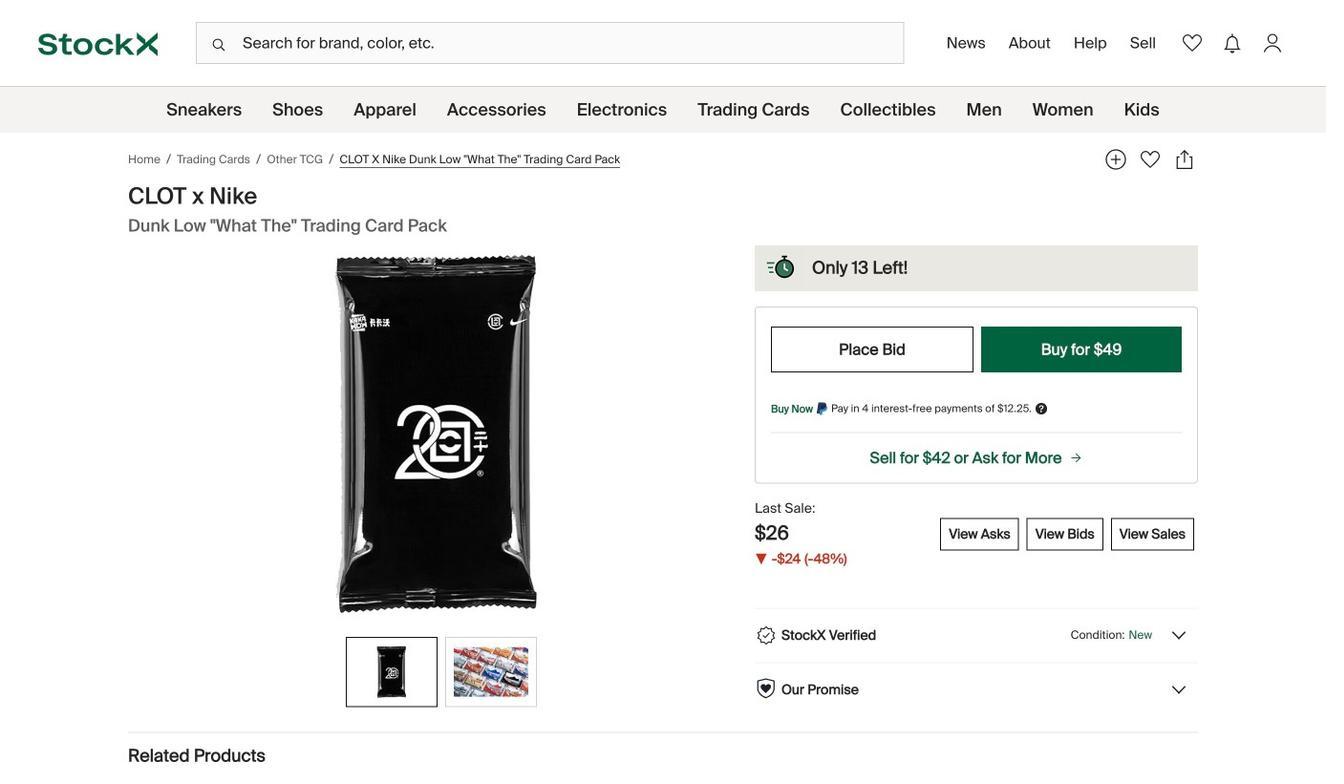 Task type: locate. For each thing, give the bounding box(es) containing it.
notification icon image
[[1219, 30, 1246, 57]]

0 horizontal spatial nextproductimage image
[[354, 646, 429, 699]]

favorite image
[[1137, 146, 1164, 173]]

toggle authenticity value prop image
[[1170, 626, 1189, 645]]

tab list
[[342, 633, 541, 711]]

1 horizontal spatial nextproductimage image
[[454, 646, 528, 699]]

1 nextproductimage image from the left
[[354, 646, 429, 699]]

nextproductimage image
[[354, 646, 429, 699], [454, 646, 528, 699]]

my account image
[[1259, 30, 1286, 56]]

all favorites image
[[1179, 30, 1206, 56]]

product category switcher element
[[0, 87, 1326, 133]]



Task type: vqa. For each thing, say whether or not it's contained in the screenshot.
Notification Unread Icon
no



Task type: describe. For each thing, give the bounding box(es) containing it.
2 nextproductimage image from the left
[[454, 646, 528, 699]]

share image
[[1171, 146, 1198, 173]]

toggle promise value prop image
[[1170, 681, 1189, 700]]

only 13 left! image
[[759, 245, 805, 291]]

add to portfolio image
[[1103, 146, 1129, 173]]

stockx logo image
[[38, 32, 158, 56]]

Search... search field
[[196, 22, 904, 64]]



